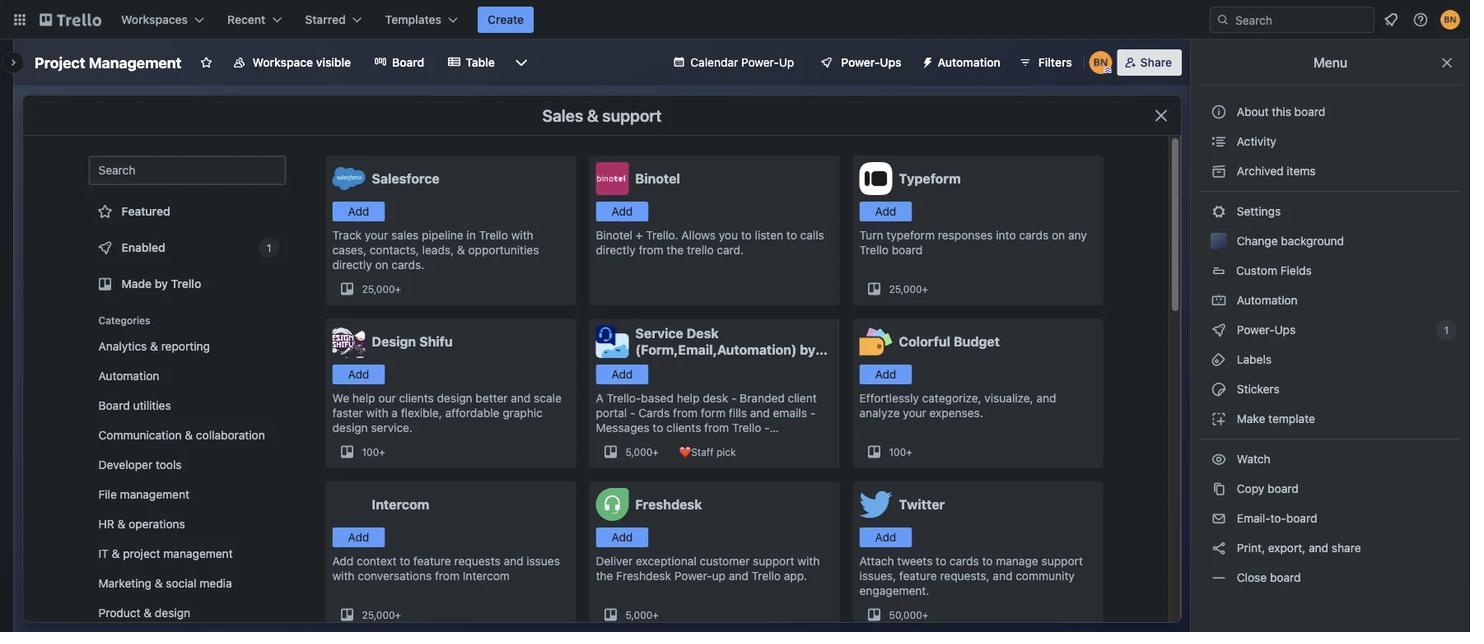 Task type: locate. For each thing, give the bounding box(es) containing it.
cards inside turn typeform responses into cards on any trello board
[[1019, 229, 1049, 242]]

add button up turn
[[860, 202, 912, 222]]

sm image inside the automation link
[[1211, 292, 1227, 309]]

1 horizontal spatial the
[[667, 243, 684, 257]]

1 vertical spatial freshdesk
[[616, 570, 671, 583]]

service
[[636, 326, 684, 341]]

& inside 'link'
[[155, 577, 163, 591]]

0 vertical spatial clients
[[399, 392, 434, 405]]

0 vertical spatial power-ups
[[841, 56, 902, 69]]

activity link
[[1201, 129, 1461, 155]]

to inside a trello-based help desk - branded client portal - cards from form fills and emails - messages to clients from trello - automations
[[653, 421, 663, 435]]

automation link down "custom fields" button
[[1201, 287, 1461, 314]]

1 vertical spatial feature
[[899, 570, 937, 583]]

email-to-board
[[1234, 512, 1318, 526]]

with left a
[[366, 407, 388, 420]]

25,000 down typeform at the right of the page
[[889, 283, 922, 295]]

0 vertical spatial 5,000
[[626, 446, 653, 458]]

add button up context
[[332, 528, 385, 548]]

1 vertical spatial the
[[596, 570, 613, 583]]

1 vertical spatial binotel
[[596, 229, 633, 242]]

0 horizontal spatial feature
[[413, 555, 451, 568]]

with left "conversations"
[[332, 570, 355, 583]]

sm image inside watch link
[[1211, 451, 1227, 468]]

0 horizontal spatial binotel
[[596, 229, 633, 242]]

1 vertical spatial management
[[163, 547, 233, 561]]

+ down engagement.
[[922, 610, 929, 621]]

1 vertical spatial 5,000 +
[[626, 610, 659, 621]]

board inside button
[[1295, 105, 1326, 119]]

1 vertical spatial intercom
[[463, 570, 510, 583]]

add for service desk (form,email,automation) by hipporello
[[612, 368, 633, 381]]

help up faster
[[352, 392, 375, 405]]

100 down analyze
[[889, 446, 906, 458]]

1 vertical spatial automation link
[[89, 363, 286, 390]]

1 vertical spatial 1
[[1444, 325, 1449, 336]]

hr & operations
[[98, 518, 185, 531]]

+ down service.
[[379, 446, 385, 458]]

0 vertical spatial cards
[[1019, 229, 1049, 242]]

sm image inside print, export, and share link
[[1211, 540, 1227, 557]]

colorful budget
[[899, 334, 1000, 350]]

add for binotel
[[612, 205, 633, 218]]

1 for power-ups
[[1444, 325, 1449, 336]]

freshdesk down exceptional
[[616, 570, 671, 583]]

4 sm image from the top
[[1211, 352, 1227, 368]]

& right product
[[144, 607, 152, 620]]

card.
[[717, 243, 744, 257]]

design down faster
[[332, 421, 368, 435]]

design down the marketing & social media
[[155, 607, 190, 620]]

it
[[98, 547, 109, 561]]

support up community
[[1042, 555, 1083, 568]]

add button for freshdesk
[[596, 528, 649, 548]]

the inside deliver exceptional customer support with the freshdesk power-up and trello app.
[[596, 570, 613, 583]]

0 vertical spatial design
[[437, 392, 473, 405]]

sm image inside archived items link
[[1211, 163, 1227, 180]]

you
[[719, 229, 738, 242]]

filters
[[1039, 56, 1072, 69]]

based
[[641, 392, 674, 405]]

Search field
[[1230, 7, 1374, 32]]

stickers link
[[1201, 376, 1461, 403]]

clients up ❤️
[[667, 421, 701, 435]]

- down trello- on the left of the page
[[630, 407, 636, 420]]

trello down fills
[[732, 421, 762, 435]]

trello down turn
[[860, 243, 889, 257]]

1 horizontal spatial your
[[903, 407, 927, 420]]

and inside we help our clients design better and scale faster with a flexible, affordable graphic design service.
[[511, 392, 531, 405]]

sm image for settings
[[1211, 203, 1227, 220]]

power-
[[741, 56, 779, 69], [841, 56, 880, 69], [1237, 323, 1275, 337], [675, 570, 712, 583]]

0 horizontal spatial 1
[[267, 242, 271, 254]]

copy board link
[[1201, 476, 1461, 503]]

0 horizontal spatial support
[[602, 105, 662, 125]]

sm image inside copy board link
[[1211, 481, 1227, 498]]

& right analytics
[[150, 340, 158, 353]]

1 100 + from the left
[[362, 446, 385, 458]]

100 +
[[362, 446, 385, 458], [889, 446, 913, 458]]

1 horizontal spatial automation
[[938, 56, 1001, 69]]

+ down cards.
[[395, 283, 401, 295]]

0 vertical spatial the
[[667, 243, 684, 257]]

board down templates
[[392, 56, 425, 69]]

support right the 'sales' in the top of the page
[[602, 105, 662, 125]]

1 horizontal spatial binotel
[[636, 171, 680, 187]]

0 notifications image
[[1381, 10, 1401, 30]]

board left utilities at the left
[[98, 399, 130, 413]]

0 vertical spatial 1
[[267, 242, 271, 254]]

create button
[[478, 7, 534, 33]]

25,000 down cards.
[[362, 283, 395, 295]]

analytics
[[98, 340, 147, 353]]

your up 'contacts,' on the left top of page
[[365, 229, 388, 242]]

1 horizontal spatial 1
[[1444, 325, 1449, 336]]

the down 'trello.'
[[667, 243, 684, 257]]

we help our clients design better and scale faster with a flexible, affordable graphic design service.
[[332, 392, 562, 435]]

the inside binotel + trello. allows you to listen to calls directly from the trello card.
[[667, 243, 684, 257]]

+ up twitter on the bottom of page
[[906, 446, 913, 458]]

your inside the track your sales pipeline in trello with cases, contacts, leads, & opportunities directly on cards.
[[365, 229, 388, 242]]

add button for colorful budget
[[860, 365, 912, 385]]

add for salesforce
[[348, 205, 369, 218]]

+ down "conversations"
[[395, 610, 401, 621]]

turn typeform responses into cards on any trello board
[[860, 229, 1087, 257]]

help
[[352, 392, 375, 405], [677, 392, 700, 405]]

exceptional
[[636, 555, 697, 568]]

1 horizontal spatial cards
[[1019, 229, 1049, 242]]

to right you at the top of page
[[741, 229, 752, 242]]

5,000 + down messages
[[626, 446, 659, 458]]

+ inside binotel + trello. allows you to listen to calls directly from the trello card.
[[636, 229, 643, 242]]

ups inside "button"
[[880, 56, 902, 69]]

clients inside we help our clients design better and scale faster with a flexible, affordable graphic design service.
[[399, 392, 434, 405]]

and right the "visualize,"
[[1037, 392, 1057, 405]]

+ for design shifu
[[379, 446, 385, 458]]

1 vertical spatial 5,000
[[626, 610, 653, 621]]

1 100 from the left
[[362, 446, 379, 458]]

sm image inside close board link
[[1211, 570, 1227, 587]]

board up print, export, and share
[[1287, 512, 1318, 526]]

and down 'branded'
[[750, 407, 770, 420]]

add button up attach
[[860, 528, 912, 548]]

affordable
[[445, 407, 500, 420]]

1 vertical spatial on
[[375, 258, 389, 272]]

cards up requests,
[[950, 555, 979, 568]]

Board name text field
[[26, 49, 190, 76]]

clients up flexible,
[[399, 392, 434, 405]]

25,000 for intercom
[[362, 610, 395, 621]]

create
[[488, 13, 524, 26]]

100 down service.
[[362, 446, 379, 458]]

about
[[1237, 105, 1269, 119]]

1 vertical spatial design
[[332, 421, 368, 435]]

1 vertical spatial automation
[[1234, 294, 1298, 307]]

add for freshdesk
[[612, 531, 633, 545]]

management down 'hr & operations' link
[[163, 547, 233, 561]]

5,000 down messages
[[626, 446, 653, 458]]

1 horizontal spatial ups
[[1275, 323, 1296, 337]]

twitter
[[899, 497, 945, 513]]

back to home image
[[40, 7, 101, 33]]

marketing & social media
[[98, 577, 232, 591]]

0 vertical spatial 5,000 +
[[626, 446, 659, 458]]

with inside the track your sales pipeline in trello with cases, contacts, leads, & opportunities directly on cards.
[[511, 229, 534, 242]]

cards.
[[392, 258, 424, 272]]

labels
[[1234, 353, 1272, 367]]

leads,
[[422, 243, 454, 257]]

our
[[378, 392, 396, 405]]

deliver exceptional customer support with the freshdesk power-up and trello app.
[[596, 555, 820, 583]]

+ left 'trello.'
[[636, 229, 643, 242]]

feature inside add context to feature requests and issues with conversations from intercom
[[413, 555, 451, 568]]

2 help from the left
[[677, 392, 700, 405]]

automation button
[[915, 49, 1011, 76]]

1 vertical spatial by
[[800, 342, 816, 358]]

5 sm image from the top
[[1211, 381, 1227, 398]]

automation left filters button
[[938, 56, 1001, 69]]

file management link
[[89, 482, 286, 508]]

25,000 + for intercom
[[362, 610, 401, 621]]

1 vertical spatial board
[[98, 399, 130, 413]]

& right "it"
[[112, 547, 120, 561]]

and left issues
[[504, 555, 524, 568]]

0 horizontal spatial 100 +
[[362, 446, 385, 458]]

Search text field
[[89, 156, 286, 185]]

add for colorful budget
[[875, 368, 897, 381]]

settings link
[[1201, 199, 1461, 225]]

this member is an admin of this board. image
[[1104, 67, 1112, 74]]

0 vertical spatial your
[[365, 229, 388, 242]]

sm image inside settings link
[[1211, 203, 1227, 220]]

and inside attach tweets to cards to manage support issues, feature requests, and community engagement.
[[993, 570, 1013, 583]]

& right hr
[[117, 518, 125, 531]]

this
[[1272, 105, 1292, 119]]

& right leads,
[[457, 243, 465, 257]]

on
[[1052, 229, 1065, 242], [375, 258, 389, 272]]

1 vertical spatial your
[[903, 407, 927, 420]]

customize views image
[[513, 54, 530, 71]]

1 horizontal spatial design
[[332, 421, 368, 435]]

2 5,000 + from the top
[[626, 610, 659, 621]]

desk
[[687, 326, 719, 341]]

0 vertical spatial ups
[[880, 56, 902, 69]]

board right this at the top right
[[1295, 105, 1326, 119]]

sm image inside stickers link
[[1211, 381, 1227, 398]]

to down cards
[[653, 421, 663, 435]]

1 horizontal spatial on
[[1052, 229, 1065, 242]]

with up app.
[[798, 555, 820, 568]]

board inside board link
[[392, 56, 425, 69]]

sm image for make template
[[1211, 411, 1227, 428]]

6 sm image from the top
[[1211, 411, 1227, 428]]

made by trello link
[[89, 268, 286, 301]]

feature down tweets
[[899, 570, 937, 583]]

operations
[[129, 518, 185, 531]]

intercom
[[372, 497, 429, 513], [463, 570, 510, 583]]

0 horizontal spatial directly
[[332, 258, 372, 272]]

2 vertical spatial automation
[[98, 369, 159, 383]]

0 horizontal spatial the
[[596, 570, 613, 583]]

trello up the opportunities
[[479, 229, 508, 242]]

1 horizontal spatial feature
[[899, 570, 937, 583]]

close board link
[[1201, 565, 1461, 591]]

0 vertical spatial on
[[1052, 229, 1065, 242]]

sm image for labels
[[1211, 352, 1227, 368]]

fills
[[729, 407, 747, 420]]

automation inside automation button
[[938, 56, 1001, 69]]

up
[[712, 570, 726, 583]]

0 horizontal spatial automation
[[98, 369, 159, 383]]

analyze
[[860, 407, 900, 420]]

trello right made
[[171, 277, 201, 291]]

1 horizontal spatial support
[[753, 555, 795, 568]]

add button up track
[[332, 202, 385, 222]]

+ down exceptional
[[653, 610, 659, 621]]

+ for colorful budget
[[906, 446, 913, 458]]

1 help from the left
[[352, 392, 375, 405]]

effortlessly
[[860, 392, 919, 405]]

25,000 + down typeform at the right of the page
[[889, 283, 928, 295]]

1 vertical spatial directly
[[332, 258, 372, 272]]

0 horizontal spatial automation link
[[89, 363, 286, 390]]

board utilities link
[[89, 393, 286, 419]]

requests,
[[940, 570, 990, 583]]

clients
[[399, 392, 434, 405], [667, 421, 701, 435]]

2 5,000 from the top
[[626, 610, 653, 621]]

sm image for activity
[[1211, 133, 1227, 150]]

0 horizontal spatial cards
[[950, 555, 979, 568]]

add button up 'effortlessly'
[[860, 365, 912, 385]]

from down 'trello.'
[[639, 243, 664, 257]]

& left social
[[155, 577, 163, 591]]

binotel up 'trello.'
[[636, 171, 680, 187]]

ups up labels link
[[1275, 323, 1296, 337]]

+ for intercom
[[395, 610, 401, 621]]

sm image inside the "email-to-board" link
[[1211, 511, 1227, 527]]

power- right calendar
[[741, 56, 779, 69]]

5,000 +
[[626, 446, 659, 458], [626, 610, 659, 621]]

starred
[[305, 13, 346, 26]]

from inside add context to feature requests and issues with conversations from intercom
[[435, 570, 460, 583]]

the down deliver
[[596, 570, 613, 583]]

cards
[[1019, 229, 1049, 242], [950, 555, 979, 568]]

& inside the track your sales pipeline in trello with cases, contacts, leads, & opportunities directly on cards.
[[457, 243, 465, 257]]

add button up deliver
[[596, 528, 649, 548]]

freshdesk down ❤️
[[636, 497, 702, 513]]

0 horizontal spatial 100
[[362, 446, 379, 458]]

and right "up"
[[729, 570, 749, 583]]

by right made
[[155, 277, 168, 291]]

0 horizontal spatial intercom
[[372, 497, 429, 513]]

automation up board utilities
[[98, 369, 159, 383]]

100 + down analyze
[[889, 446, 913, 458]]

share button
[[1118, 49, 1182, 76]]

2 vertical spatial design
[[155, 607, 190, 620]]

7 sm image from the top
[[1211, 570, 1227, 587]]

0 horizontal spatial help
[[352, 392, 375, 405]]

sm image inside labels link
[[1211, 352, 1227, 368]]

intercom up context
[[372, 497, 429, 513]]

and inside 'effortlessly categorize, visualize, and analyze your expenses.'
[[1037, 392, 1057, 405]]

scale
[[534, 392, 562, 405]]

1 horizontal spatial power-ups
[[1234, 323, 1299, 337]]

1 horizontal spatial help
[[677, 392, 700, 405]]

management up operations
[[120, 488, 189, 502]]

about this board button
[[1201, 99, 1461, 125]]

to up "conversations"
[[400, 555, 410, 568]]

with
[[511, 229, 534, 242], [366, 407, 388, 420], [798, 555, 820, 568], [332, 570, 355, 583]]

0 horizontal spatial your
[[365, 229, 388, 242]]

25,000 + down cards.
[[362, 283, 401, 295]]

board inside turn typeform responses into cards on any trello board
[[892, 243, 923, 257]]

desk
[[703, 392, 728, 405]]

power- down exceptional
[[675, 570, 712, 583]]

feature up "conversations"
[[413, 555, 451, 568]]

on down 'contacts,' on the left top of page
[[375, 258, 389, 272]]

copy
[[1237, 482, 1265, 496]]

0 horizontal spatial clients
[[399, 392, 434, 405]]

& for reporting
[[150, 340, 158, 353]]

typeform
[[887, 229, 935, 242]]

1 horizontal spatial clients
[[667, 421, 701, 435]]

0 horizontal spatial ups
[[880, 56, 902, 69]]

3 sm image from the top
[[1211, 292, 1227, 309]]

developer tools link
[[89, 452, 286, 479]]

workspaces button
[[111, 7, 214, 33]]

1 vertical spatial power-ups
[[1234, 323, 1299, 337]]

1 horizontal spatial 100
[[889, 446, 906, 458]]

share
[[1141, 56, 1172, 69]]

with up the opportunities
[[511, 229, 534, 242]]

featured
[[122, 205, 170, 218]]

25,000 down "conversations"
[[362, 610, 395, 621]]

2 100 + from the left
[[889, 446, 913, 458]]

export,
[[1268, 542, 1306, 555]]

a
[[596, 392, 604, 405]]

1 horizontal spatial board
[[392, 56, 425, 69]]

binotel inside binotel + trello. allows you to listen to calls directly from the trello card.
[[596, 229, 633, 242]]

+ for salesforce
[[395, 283, 401, 295]]

star or unstar board image
[[200, 56, 213, 69]]

0 vertical spatial directly
[[596, 243, 636, 257]]

25,000 + for salesforce
[[362, 283, 401, 295]]

1 horizontal spatial directly
[[596, 243, 636, 257]]

0 horizontal spatial on
[[375, 258, 389, 272]]

1 vertical spatial clients
[[667, 421, 701, 435]]

2 100 from the left
[[889, 446, 906, 458]]

and left share
[[1309, 542, 1329, 555]]

& for support
[[587, 105, 599, 125]]

sm image for archived items
[[1211, 163, 1227, 180]]

1 horizontal spatial by
[[800, 342, 816, 358]]

engagement.
[[860, 584, 930, 598]]

table link
[[438, 49, 505, 76]]

primary element
[[0, 0, 1470, 40]]

0 vertical spatial binotel
[[636, 171, 680, 187]]

flexible,
[[401, 407, 442, 420]]

0 vertical spatial by
[[155, 277, 168, 291]]

by up client
[[800, 342, 816, 358]]

sm image inside make template link
[[1211, 411, 1227, 428]]

management
[[89, 54, 182, 71]]

0 horizontal spatial by
[[155, 277, 168, 291]]

0 horizontal spatial power-ups
[[841, 56, 902, 69]]

copy board
[[1234, 482, 1299, 496]]

power- right up
[[841, 56, 880, 69]]

add button up we
[[332, 365, 385, 385]]

on left any
[[1052, 229, 1065, 242]]

sm image inside activity link
[[1211, 133, 1227, 150]]

workspace visible button
[[223, 49, 361, 76]]

0 horizontal spatial board
[[98, 399, 130, 413]]

25,000 + down "conversations"
[[362, 610, 401, 621]]

file management
[[98, 488, 189, 502]]

directly inside the track your sales pipeline in trello with cases, contacts, leads, & opportunities directly on cards.
[[332, 258, 372, 272]]

100 + down service.
[[362, 446, 385, 458]]

sm image
[[1211, 163, 1227, 180], [1211, 203, 1227, 220], [1211, 292, 1227, 309], [1211, 352, 1227, 368], [1211, 381, 1227, 398], [1211, 411, 1227, 428], [1211, 570, 1227, 587]]

100 + for colorful budget
[[889, 446, 913, 458]]

1 sm image from the top
[[1211, 163, 1227, 180]]

trello inside the track your sales pipeline in trello with cases, contacts, leads, & opportunities directly on cards.
[[479, 229, 508, 242]]

to inside add context to feature requests and issues with conversations from intercom
[[400, 555, 410, 568]]

-
[[731, 392, 737, 405], [630, 407, 636, 420], [810, 407, 816, 420], [765, 421, 770, 435]]

2 horizontal spatial design
[[437, 392, 473, 405]]

0 vertical spatial automation
[[938, 56, 1001, 69]]

2 horizontal spatial support
[[1042, 555, 1083, 568]]

0 vertical spatial board
[[392, 56, 425, 69]]

intercom down requests
[[463, 570, 510, 583]]

2 sm image from the top
[[1211, 203, 1227, 220]]

0 vertical spatial automation link
[[1201, 287, 1461, 314]]

1 horizontal spatial intercom
[[463, 570, 510, 583]]

archived items link
[[1201, 158, 1461, 185]]

1 vertical spatial cards
[[950, 555, 979, 568]]

support up app.
[[753, 555, 795, 568]]

help inside a trello-based help desk - branded client portal - cards from form fills and emails - messages to clients from trello - automations
[[677, 392, 700, 405]]

automation link down 'analytics & reporting' link
[[89, 363, 286, 390]]

1 horizontal spatial 100 +
[[889, 446, 913, 458]]

from down requests
[[435, 570, 460, 583]]

add for typeform
[[875, 205, 897, 218]]

from left 'form'
[[673, 407, 698, 420]]

binotel left 'trello.'
[[596, 229, 633, 242]]

sm image
[[915, 49, 938, 72], [1211, 133, 1227, 150], [1211, 322, 1227, 339], [1211, 451, 1227, 468], [1211, 481, 1227, 498], [1211, 511, 1227, 527], [1211, 540, 1227, 557]]

0 vertical spatial management
[[120, 488, 189, 502]]

trello
[[479, 229, 508, 242], [860, 243, 889, 257], [171, 277, 201, 291], [732, 421, 762, 435], [752, 570, 781, 583]]

board for board utilities
[[98, 399, 130, 413]]

0 horizontal spatial design
[[155, 607, 190, 620]]

25,000
[[362, 283, 395, 295], [889, 283, 922, 295], [362, 610, 395, 621]]

add button up 'trello.'
[[596, 202, 649, 222]]

0 vertical spatial feature
[[413, 555, 451, 568]]



Task type: vqa. For each thing, say whether or not it's contained in the screenshot.
"Custom Fields"
yes



Task type: describe. For each thing, give the bounding box(es) containing it.
background
[[1281, 234, 1345, 248]]

into
[[996, 229, 1016, 242]]

calendar power-up link
[[663, 49, 804, 76]]

analytics & reporting link
[[89, 334, 286, 360]]

it & project management link
[[89, 541, 286, 568]]

add button for design shifu
[[332, 365, 385, 385]]

25,000 for typeform
[[889, 283, 922, 295]]

workspaces
[[121, 13, 188, 26]]

visualize,
[[985, 392, 1034, 405]]

trello inside turn typeform responses into cards on any trello board
[[860, 243, 889, 257]]

to right tweets
[[936, 555, 947, 568]]

trello inside deliver exceptional customer support with the freshdesk power-up and trello app.
[[752, 570, 781, 583]]

& for project
[[112, 547, 120, 561]]

by inside service desk (form,email,automation) by hipporello
[[800, 342, 816, 358]]

by inside made by trello link
[[155, 277, 168, 291]]

product & design
[[98, 607, 190, 620]]

add button for service desk (form,email,automation) by hipporello
[[596, 365, 649, 385]]

2 horizontal spatial automation
[[1234, 294, 1298, 307]]

sm image for automation
[[1211, 292, 1227, 309]]

0 vertical spatial intercom
[[372, 497, 429, 513]]

- down client
[[810, 407, 816, 420]]

print,
[[1237, 542, 1265, 555]]

sm image for stickers
[[1211, 381, 1227, 398]]

deliver
[[596, 555, 633, 568]]

social
[[166, 577, 197, 591]]

items
[[1287, 164, 1316, 178]]

sm image for copy board
[[1211, 481, 1227, 498]]

add button for intercom
[[332, 528, 385, 548]]

recent button
[[218, 7, 292, 33]]

power- up "labels"
[[1237, 323, 1275, 337]]

add for design shifu
[[348, 368, 369, 381]]

add for twitter
[[875, 531, 897, 545]]

starred button
[[295, 7, 372, 33]]

menu
[[1314, 55, 1348, 70]]

- down 'branded'
[[765, 421, 770, 435]]

recent
[[227, 13, 266, 26]]

+ for freshdesk
[[653, 610, 659, 621]]

(form,email,automation)
[[636, 342, 797, 358]]

add for intercom
[[348, 531, 369, 545]]

activity
[[1234, 135, 1277, 148]]

help inside we help our clients design better and scale faster with a flexible, affordable graphic design service.
[[352, 392, 375, 405]]

+ for twitter
[[922, 610, 929, 621]]

100 + for design shifu
[[362, 446, 385, 458]]

board utilities
[[98, 399, 171, 413]]

sm image for print, export, and share
[[1211, 540, 1227, 557]]

labels link
[[1201, 347, 1461, 373]]

25,000 + for typeform
[[889, 283, 928, 295]]

developer tools
[[98, 458, 182, 472]]

1 5,000 + from the top
[[626, 446, 659, 458]]

categories
[[98, 315, 150, 326]]

sm image for email-to-board
[[1211, 511, 1227, 527]]

ben nelson (bennelson96) image
[[1090, 51, 1113, 74]]

& for social
[[155, 577, 163, 591]]

1 for enabled
[[267, 242, 271, 254]]

a trello-based help desk - branded client portal - cards from form fills and emails - messages to clients from trello - automations
[[596, 392, 817, 450]]

responses
[[938, 229, 993, 242]]

add button for salesforce
[[332, 202, 385, 222]]

analytics & reporting
[[98, 340, 210, 353]]

sm image for watch
[[1211, 451, 1227, 468]]

clients inside a trello-based help desk - branded client portal - cards from form fills and emails - messages to clients from trello - automations
[[667, 421, 701, 435]]

design shifu
[[372, 334, 453, 350]]

sales & support
[[542, 105, 662, 125]]

colorful
[[899, 334, 951, 350]]

freshdesk inside deliver exceptional customer support with the freshdesk power-up and trello app.
[[616, 570, 671, 583]]

email-
[[1237, 512, 1271, 526]]

with inside we help our clients design better and scale faster with a flexible, affordable graphic design service.
[[366, 407, 388, 420]]

open information menu image
[[1413, 12, 1429, 28]]

better
[[476, 392, 508, 405]]

sm image for close board
[[1211, 570, 1227, 587]]

track your sales pipeline in trello with cases, contacts, leads, & opportunities directly on cards.
[[332, 229, 539, 272]]

power- inside deliver exceptional customer support with the freshdesk power-up and trello app.
[[675, 570, 712, 583]]

graphic
[[503, 407, 543, 420]]

50,000
[[889, 610, 922, 621]]

and inside add context to feature requests and issues with conversations from intercom
[[504, 555, 524, 568]]

any
[[1068, 229, 1087, 242]]

custom
[[1236, 264, 1278, 278]]

25,000 for salesforce
[[362, 283, 395, 295]]

& for design
[[144, 607, 152, 620]]

attach
[[860, 555, 894, 568]]

communication
[[98, 429, 182, 442]]

to up requests,
[[982, 555, 993, 568]]

utilities
[[133, 399, 171, 413]]

product
[[98, 607, 141, 620]]

feature inside attach tweets to cards to manage support issues, feature requests, and community engagement.
[[899, 570, 937, 583]]

sm image for power-ups
[[1211, 322, 1227, 339]]

power- inside "button"
[[841, 56, 880, 69]]

tools
[[156, 458, 182, 472]]

100 for design shifu
[[362, 446, 379, 458]]

to left calls
[[787, 229, 797, 242]]

issues,
[[860, 570, 896, 583]]

& for collaboration
[[185, 429, 193, 442]]

client
[[788, 392, 817, 405]]

design inside "product & design" link
[[155, 607, 190, 620]]

track
[[332, 229, 362, 242]]

with inside add context to feature requests and issues with conversations from intercom
[[332, 570, 355, 583]]

add inside add context to feature requests and issues with conversations from intercom
[[332, 555, 354, 568]]

directly inside binotel + trello. allows you to listen to calls directly from the trello card.
[[596, 243, 636, 257]]

+ left ❤️
[[653, 446, 659, 458]]

board up the to-
[[1268, 482, 1299, 496]]

power-ups inside "button"
[[841, 56, 902, 69]]

0 vertical spatial freshdesk
[[636, 497, 702, 513]]

pipeline
[[422, 229, 463, 242]]

project
[[35, 54, 85, 71]]

& for operations
[[117, 518, 125, 531]]

custom fields
[[1236, 264, 1312, 278]]

opportunities
[[468, 243, 539, 257]]

manage
[[996, 555, 1039, 568]]

and inside a trello-based help desk - branded client portal - cards from form fills and emails - messages to clients from trello - automations
[[750, 407, 770, 420]]

share
[[1332, 542, 1361, 555]]

tweets
[[897, 555, 933, 568]]

100 for colorful budget
[[889, 446, 906, 458]]

trello inside a trello-based help desk - branded client portal - cards from form fills and emails - messages to clients from trello - automations
[[732, 421, 762, 435]]

make template link
[[1201, 406, 1461, 432]]

make template
[[1234, 412, 1316, 426]]

+ for typeform
[[922, 283, 928, 295]]

enabled
[[122, 241, 165, 255]]

ben nelson (bennelson96) image
[[1441, 10, 1461, 30]]

support inside attach tweets to cards to manage support issues, feature requests, and community engagement.
[[1042, 555, 1083, 568]]

add button for twitter
[[860, 528, 912, 548]]

table
[[466, 56, 495, 69]]

on inside turn typeform responses into cards on any trello board
[[1052, 229, 1065, 242]]

cards inside attach tweets to cards to manage support issues, feature requests, and community engagement.
[[950, 555, 979, 568]]

power-ups button
[[808, 49, 912, 76]]

developer
[[98, 458, 153, 472]]

cases,
[[332, 243, 367, 257]]

featured link
[[89, 195, 286, 228]]

from inside binotel + trello. allows you to listen to calls directly from the trello card.
[[639, 243, 664, 257]]

attach tweets to cards to manage support issues, feature requests, and community engagement.
[[860, 555, 1083, 598]]

collaboration
[[196, 429, 265, 442]]

with inside deliver exceptional customer support with the freshdesk power-up and trello app.
[[798, 555, 820, 568]]

50,000 +
[[889, 610, 929, 621]]

templates
[[385, 13, 442, 26]]

calendar
[[691, 56, 738, 69]]

and inside deliver exceptional customer support with the freshdesk power-up and trello app.
[[729, 570, 749, 583]]

- up fills
[[731, 392, 737, 405]]

1 5,000 from the top
[[626, 446, 653, 458]]

your inside 'effortlessly categorize, visualize, and analyze your expenses.'
[[903, 407, 927, 420]]

settings
[[1234, 205, 1281, 218]]

search image
[[1217, 13, 1230, 26]]

made by trello
[[122, 277, 201, 291]]

app.
[[784, 570, 807, 583]]

board for board
[[392, 56, 425, 69]]

trello-
[[607, 392, 641, 405]]

workspace
[[252, 56, 313, 69]]

it & project management
[[98, 547, 233, 561]]

expenses.
[[930, 407, 983, 420]]

add button for typeform
[[860, 202, 912, 222]]

binotel for binotel + trello. allows you to listen to calls directly from the trello card.
[[596, 229, 633, 242]]

support inside deliver exceptional customer support with the freshdesk power-up and trello app.
[[753, 555, 795, 568]]

turn
[[860, 229, 884, 242]]

product & design link
[[89, 601, 286, 627]]

sm image inside automation button
[[915, 49, 938, 72]]

issues
[[527, 555, 560, 568]]

1 vertical spatial ups
[[1275, 323, 1296, 337]]

faster
[[332, 407, 363, 420]]

archived items
[[1234, 164, 1316, 178]]

made
[[122, 277, 152, 291]]

up
[[779, 56, 794, 69]]

intercom inside add context to feature requests and issues with conversations from intercom
[[463, 570, 510, 583]]

board down export,
[[1270, 571, 1301, 585]]

workspace visible
[[252, 56, 351, 69]]

project management
[[35, 54, 182, 71]]

automations
[[596, 436, 663, 450]]

watch link
[[1201, 446, 1461, 473]]

binotel for binotel
[[636, 171, 680, 187]]

on inside the track your sales pipeline in trello with cases, contacts, leads, & opportunities directly on cards.
[[375, 258, 389, 272]]

marketing & social media link
[[89, 571, 286, 597]]

add button for binotel
[[596, 202, 649, 222]]

fields
[[1281, 264, 1312, 278]]

file
[[98, 488, 117, 502]]

1 horizontal spatial automation link
[[1201, 287, 1461, 314]]

from down 'form'
[[704, 421, 729, 435]]



